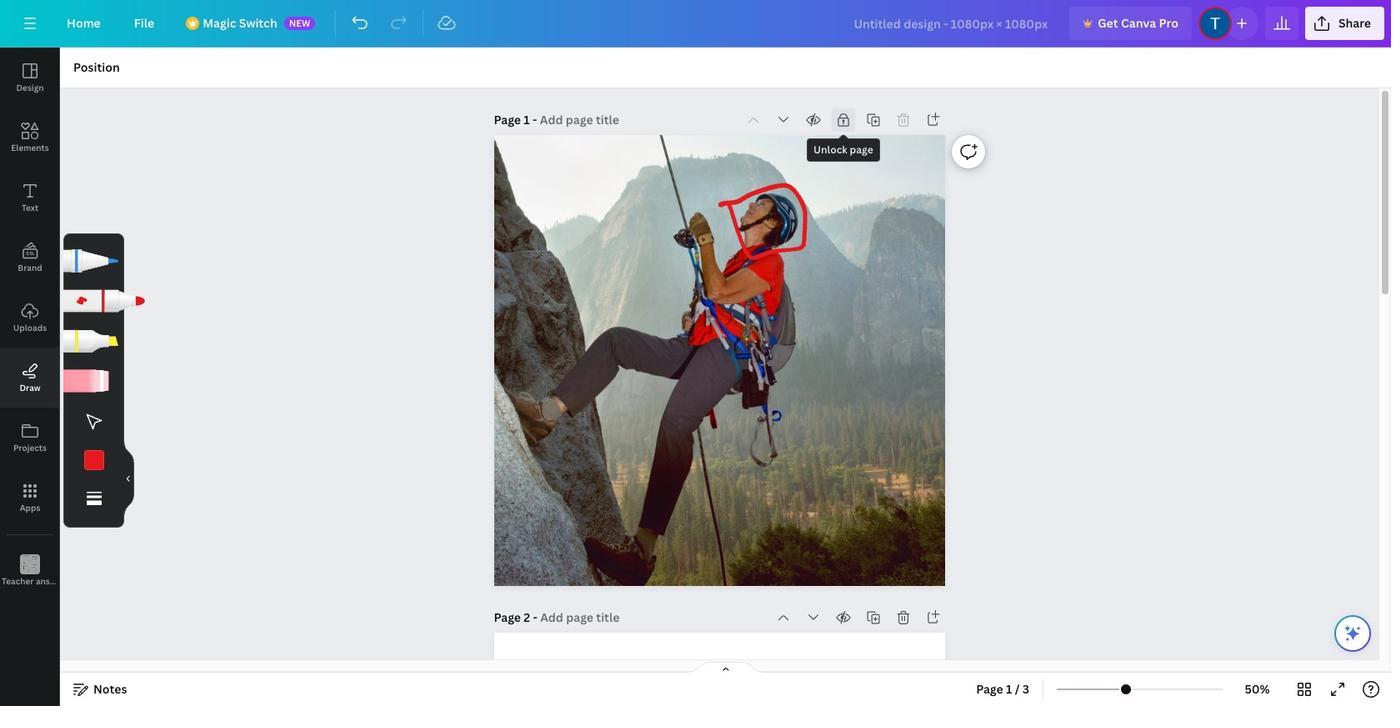 Task type: locate. For each thing, give the bounding box(es) containing it.
apps button
[[0, 468, 60, 528]]

canva
[[1121, 15, 1156, 31]]

position
[[73, 59, 120, 75]]

page 2 -
[[494, 609, 540, 625]]

Page title text field
[[540, 609, 621, 626]]

projects button
[[0, 408, 60, 468]]

canva assistant image
[[1343, 624, 1363, 644]]

page for page 1
[[494, 112, 521, 128]]

- left page title text field
[[533, 112, 537, 128]]

2 - from the top
[[533, 609, 538, 625]]

get canva pro button
[[1070, 7, 1192, 40]]

1 horizontal spatial 1
[[1006, 681, 1012, 697]]

home link
[[53, 7, 114, 40]]

1 left /
[[1006, 681, 1012, 697]]

page 1 / 3 button
[[970, 676, 1036, 703]]

file
[[134, 15, 154, 31]]

draw
[[20, 382, 41, 394]]

design button
[[0, 48, 60, 108]]

notes button
[[67, 676, 134, 703]]

page left /
[[976, 681, 1004, 697]]

pro
[[1159, 15, 1179, 31]]

main menu bar
[[0, 0, 1391, 48]]

page left 2
[[494, 609, 521, 625]]

1 vertical spatial 1
[[1006, 681, 1012, 697]]

1 vertical spatial -
[[533, 609, 538, 625]]

side panel tab list
[[0, 48, 85, 601]]

- for page 1 -
[[533, 112, 537, 128]]

teacher answer keys
[[2, 575, 85, 587]]

- for page 2 -
[[533, 609, 538, 625]]

projects
[[13, 442, 47, 454]]

new
[[289, 17, 310, 29]]

uploads
[[13, 322, 47, 333]]

- right 2
[[533, 609, 538, 625]]

0 vertical spatial page
[[494, 112, 521, 128]]

unlock page
[[814, 143, 873, 157]]

page for page 2
[[494, 609, 521, 625]]

0 horizontal spatial 1
[[524, 112, 530, 128]]

share
[[1339, 15, 1371, 31]]

draw button
[[0, 348, 60, 408]]

;
[[29, 577, 31, 588]]

1 left page title text field
[[524, 112, 530, 128]]

page 1 -
[[494, 112, 540, 128]]

1
[[524, 112, 530, 128], [1006, 681, 1012, 697]]

1 - from the top
[[533, 112, 537, 128]]

show pages image
[[686, 661, 766, 674]]

share button
[[1305, 7, 1385, 40]]

page left page title text field
[[494, 112, 521, 128]]

0 vertical spatial 1
[[524, 112, 530, 128]]

2 vertical spatial page
[[976, 681, 1004, 697]]

magic
[[203, 15, 236, 31]]

magic switch
[[203, 15, 277, 31]]

1 inside button
[[1006, 681, 1012, 697]]

1 for /
[[1006, 681, 1012, 697]]

file button
[[121, 7, 168, 40]]

0 vertical spatial -
[[533, 112, 537, 128]]

50% button
[[1231, 676, 1285, 703]]

brand
[[18, 262, 42, 273]]

-
[[533, 112, 537, 128], [533, 609, 538, 625]]

page
[[494, 112, 521, 128], [494, 609, 521, 625], [976, 681, 1004, 697]]

2
[[524, 609, 530, 625]]

elements
[[11, 142, 49, 153]]

brand button
[[0, 228, 60, 288]]

1 vertical spatial page
[[494, 609, 521, 625]]



Task type: describe. For each thing, give the bounding box(es) containing it.
#e7191f image
[[84, 450, 104, 470]]

position button
[[67, 54, 126, 81]]

unlock
[[814, 143, 848, 157]]

get
[[1098, 15, 1118, 31]]

Page title text field
[[540, 112, 621, 128]]

elements button
[[0, 108, 60, 168]]

switch
[[239, 15, 277, 31]]

teacher
[[2, 575, 34, 587]]

get canva pro
[[1098, 15, 1179, 31]]

home
[[67, 15, 101, 31]]

keys
[[67, 575, 85, 587]]

page
[[850, 143, 873, 157]]

/
[[1015, 681, 1020, 697]]

uploads button
[[0, 288, 60, 348]]

1 for -
[[524, 112, 530, 128]]

text
[[22, 202, 38, 213]]

Design title text field
[[841, 7, 1063, 40]]

design
[[16, 82, 44, 93]]

3
[[1023, 681, 1030, 697]]

page 1 / 3
[[976, 681, 1030, 697]]

answer
[[36, 575, 65, 587]]

notes
[[93, 681, 127, 697]]

50%
[[1245, 681, 1270, 697]]

text button
[[0, 168, 60, 228]]

hide image
[[123, 438, 134, 518]]

apps
[[20, 502, 40, 514]]

page inside button
[[976, 681, 1004, 697]]

#e7191f image
[[84, 450, 104, 470]]



Task type: vqa. For each thing, say whether or not it's contained in the screenshot.
Page to the middle
yes



